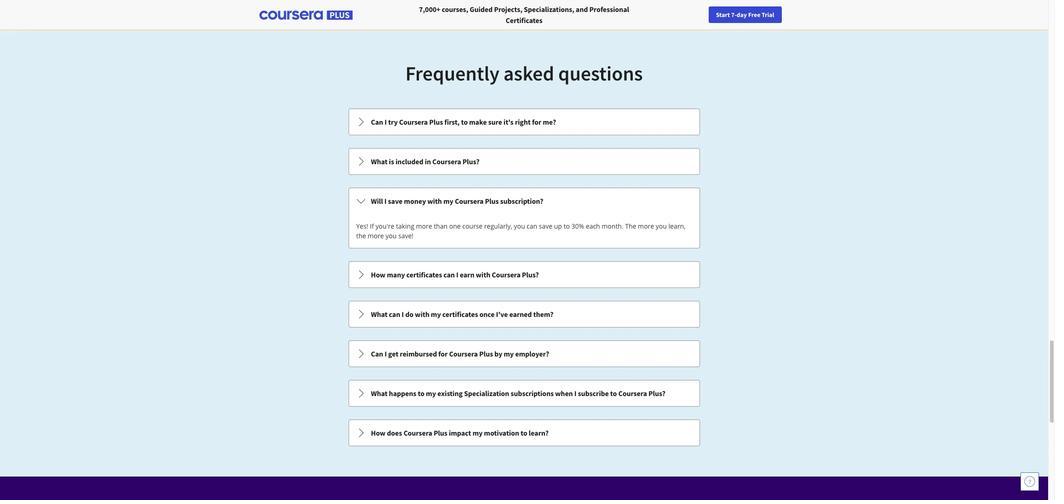 Task type: vqa. For each thing, say whether or not it's contained in the screenshot.
THE 'MY' in the Can I get reimbursed for Coursera Plus by my employer? dropdown button
yes



Task type: describe. For each thing, give the bounding box(es) containing it.
0 horizontal spatial more
[[368, 231, 384, 240]]

questions
[[558, 61, 643, 86]]

the
[[625, 222, 636, 230]]

it's
[[504, 117, 514, 126]]

projects,
[[494, 5, 522, 14]]

1 horizontal spatial more
[[416, 222, 432, 230]]

what is included in coursera plus?
[[371, 157, 480, 166]]

how does coursera plus impact my motivation to learn? button
[[349, 420, 699, 446]]

coursera inside will i save money with my coursera plus subscription? 'dropdown button'
[[455, 196, 484, 206]]

i left try
[[385, 117, 387, 126]]

what happens to my existing specialization subscriptions when i subscribe to coursera plus? button
[[349, 380, 699, 406]]

2 horizontal spatial you
[[656, 222, 667, 230]]

with for coursera
[[427, 196, 442, 206]]

can i try coursera plus first, to make sure it's right for me?
[[371, 117, 556, 126]]

save inside 'dropdown button'
[[388, 196, 403, 206]]

regularly,
[[484, 222, 512, 230]]

coursera plus image
[[259, 11, 353, 20]]

save inside yes! if you're taking more than one course regularly, you can save up to 30% each month. the more you learn, the more you save!
[[539, 222, 553, 230]]

7,000+
[[419, 5, 440, 14]]

employer?
[[515, 349, 549, 358]]

0 horizontal spatial you
[[386, 231, 397, 240]]

one
[[449, 222, 461, 230]]

learn?
[[529, 428, 549, 437]]

trial
[[762, 11, 774, 19]]

will
[[371, 196, 383, 206]]

right
[[515, 117, 531, 126]]

what can i do with my certificates once i've earned them? button
[[349, 301, 699, 327]]

does
[[387, 428, 402, 437]]

i left earn
[[456, 270, 458, 279]]

start 7-day free trial button
[[709, 6, 782, 23]]

to inside yes! if you're taking more than one course regularly, you can save up to 30% each month. the more you learn, the more you save!
[[564, 222, 570, 230]]

can i try coursera plus first, to make sure it's right for me? button
[[349, 109, 699, 135]]

plus left impact
[[434, 428, 447, 437]]

courses,
[[442, 5, 468, 14]]

i right will
[[384, 196, 387, 206]]

earn
[[460, 270, 474, 279]]

0 horizontal spatial can
[[389, 310, 400, 319]]

included
[[396, 157, 423, 166]]

how does coursera plus impact my motivation to learn?
[[371, 428, 549, 437]]

try
[[388, 117, 398, 126]]

existing
[[437, 389, 463, 398]]

start
[[716, 11, 730, 19]]

7-
[[731, 11, 737, 19]]

once
[[480, 310, 495, 319]]

plus up the regularly,
[[485, 196, 499, 206]]

frequently
[[405, 61, 500, 86]]

than
[[434, 222, 448, 230]]

coursera inside what is included in coursera plus? 'dropdown button'
[[432, 157, 461, 166]]

make
[[469, 117, 487, 126]]

i've
[[496, 310, 508, 319]]

do
[[405, 310, 414, 319]]

2 horizontal spatial more
[[638, 222, 654, 230]]

with for certificates
[[415, 310, 430, 319]]

my for certificates
[[431, 310, 441, 319]]

i right when
[[574, 389, 577, 398]]

happens
[[389, 389, 416, 398]]

can for can i try coursera plus first, to make sure it's right for me?
[[371, 117, 383, 126]]

how many certificates can i earn with coursera plus?
[[371, 270, 539, 279]]

me?
[[543, 117, 556, 126]]

coursera inside how many certificates can i earn with coursera plus? dropdown button
[[492, 270, 521, 279]]

1 vertical spatial certificates
[[442, 310, 478, 319]]

yes! if you're taking more than one course regularly, you can save up to 30% each month. the more you learn, the more you save!
[[356, 222, 686, 240]]

up
[[554, 222, 562, 230]]

1 horizontal spatial you
[[514, 222, 525, 230]]

1 vertical spatial plus?
[[522, 270, 539, 279]]

plus? inside 'dropdown button'
[[463, 157, 480, 166]]

learn,
[[669, 222, 686, 230]]

motivation
[[484, 428, 519, 437]]

to right subscribe
[[610, 389, 617, 398]]

yes!
[[356, 222, 368, 230]]

frequently asked questions
[[405, 61, 643, 86]]

plus left first,
[[429, 117, 443, 126]]

get
[[388, 349, 398, 358]]

coursera inside how does coursera plus impact my motivation to learn? dropdown button
[[404, 428, 432, 437]]

is
[[389, 157, 394, 166]]

to right happens
[[418, 389, 425, 398]]

subscription?
[[500, 196, 543, 206]]



Task type: locate. For each thing, give the bounding box(es) containing it.
0 vertical spatial plus?
[[463, 157, 480, 166]]

plus left by
[[479, 349, 493, 358]]

how left many
[[371, 270, 386, 279]]

1 vertical spatial for
[[438, 349, 448, 358]]

coursera up course
[[455, 196, 484, 206]]

will i save money with my coursera plus subscription? button
[[349, 188, 699, 214]]

coursera left by
[[449, 349, 478, 358]]

2 vertical spatial with
[[415, 310, 430, 319]]

1 vertical spatial how
[[371, 428, 386, 437]]

asked
[[504, 61, 554, 86]]

will i save money with my coursera plus subscription?
[[371, 196, 543, 206]]

1 horizontal spatial plus?
[[522, 270, 539, 279]]

0 vertical spatial can
[[527, 222, 537, 230]]

what is included in coursera plus? button
[[349, 149, 699, 174]]

plus
[[429, 117, 443, 126], [485, 196, 499, 206], [479, 349, 493, 358], [434, 428, 447, 437]]

can
[[527, 222, 537, 230], [444, 270, 455, 279], [389, 310, 400, 319]]

specializations,
[[524, 5, 574, 14]]

coursera inside 'can i try coursera plus first, to make sure it's right for me?' dropdown button
[[399, 117, 428, 126]]

can left do
[[389, 310, 400, 319]]

what inside 'dropdown button'
[[371, 157, 388, 166]]

0 vertical spatial can
[[371, 117, 383, 126]]

what
[[371, 157, 388, 166], [371, 310, 388, 319], [371, 389, 388, 398]]

coursera inside 'what happens to my existing specialization subscriptions when i subscribe to coursera plus?' dropdown button
[[618, 389, 647, 398]]

day
[[737, 11, 747, 19]]

2 vertical spatial plus?
[[649, 389, 666, 398]]

1 vertical spatial with
[[476, 270, 490, 279]]

save left up
[[539, 222, 553, 230]]

you're
[[376, 222, 394, 230]]

coursera right earn
[[492, 270, 521, 279]]

coursera right subscribe
[[618, 389, 647, 398]]

my left existing
[[426, 389, 436, 398]]

2 horizontal spatial plus?
[[649, 389, 666, 398]]

can
[[371, 117, 383, 126], [371, 349, 383, 358]]

0 horizontal spatial plus?
[[463, 157, 480, 166]]

what left is
[[371, 157, 388, 166]]

my right do
[[431, 310, 441, 319]]

subscriptions
[[511, 389, 554, 398]]

0 vertical spatial what
[[371, 157, 388, 166]]

coursera right the in
[[432, 157, 461, 166]]

more left than
[[416, 222, 432, 230]]

coursera inside can i get reimbursed for coursera plus by my employer? 'dropdown button'
[[449, 349, 478, 358]]

how for how many certificates can i earn with coursera plus?
[[371, 270, 386, 279]]

save right will
[[388, 196, 403, 206]]

can inside dropdown button
[[371, 117, 383, 126]]

course
[[462, 222, 483, 230]]

you down "you're"
[[386, 231, 397, 240]]

more down the if at the left of page
[[368, 231, 384, 240]]

more right the
[[638, 222, 654, 230]]

my
[[443, 196, 453, 206], [431, 310, 441, 319], [504, 349, 514, 358], [426, 389, 436, 398], [473, 428, 483, 437]]

with right earn
[[476, 270, 490, 279]]

2 can from the top
[[371, 349, 383, 358]]

to right first,
[[461, 117, 468, 126]]

professional
[[589, 5, 629, 14]]

can left up
[[527, 222, 537, 230]]

my right by
[[504, 349, 514, 358]]

can inside 'dropdown button'
[[371, 349, 383, 358]]

to left learn?
[[521, 428, 527, 437]]

for left me?
[[532, 117, 541, 126]]

1 horizontal spatial can
[[444, 270, 455, 279]]

how left does
[[371, 428, 386, 437]]

what for what happens to my existing specialization subscriptions when i subscribe to coursera plus?
[[371, 389, 388, 398]]

1 horizontal spatial for
[[532, 117, 541, 126]]

first,
[[444, 117, 460, 126]]

0 vertical spatial how
[[371, 270, 386, 279]]

coursera right try
[[399, 117, 428, 126]]

how for how does coursera plus impact my motivation to learn?
[[371, 428, 386, 437]]

certificates right many
[[406, 270, 442, 279]]

start 7-day free trial
[[716, 11, 774, 19]]

certificates left once
[[442, 310, 478, 319]]

1 vertical spatial save
[[539, 222, 553, 230]]

specialization
[[464, 389, 509, 398]]

can left get
[[371, 349, 383, 358]]

i left get
[[385, 349, 387, 358]]

0 vertical spatial with
[[427, 196, 442, 206]]

free
[[748, 11, 760, 19]]

save!
[[398, 231, 414, 240]]

can for can i get reimbursed for coursera plus by my employer?
[[371, 349, 383, 358]]

guided
[[470, 5, 493, 14]]

3 what from the top
[[371, 389, 388, 398]]

2 vertical spatial what
[[371, 389, 388, 398]]

many
[[387, 270, 405, 279]]

my up one
[[443, 196, 453, 206]]

certificates
[[406, 270, 442, 279], [442, 310, 478, 319]]

1 vertical spatial what
[[371, 310, 388, 319]]

reimbursed
[[400, 349, 437, 358]]

coursera right does
[[404, 428, 432, 437]]

with right money on the left of the page
[[427, 196, 442, 206]]

my right impact
[[473, 428, 483, 437]]

can i get reimbursed for coursera plus by my employer?
[[371, 349, 549, 358]]

certificates
[[506, 16, 543, 25]]

with inside 'dropdown button'
[[427, 196, 442, 206]]

0 horizontal spatial save
[[388, 196, 403, 206]]

can left earn
[[444, 270, 455, 279]]

with
[[427, 196, 442, 206], [476, 270, 490, 279], [415, 310, 430, 319]]

you
[[514, 222, 525, 230], [656, 222, 667, 230], [386, 231, 397, 240]]

2 horizontal spatial can
[[527, 222, 537, 230]]

month.
[[602, 222, 624, 230]]

1 what from the top
[[371, 157, 388, 166]]

2 vertical spatial can
[[389, 310, 400, 319]]

None search field
[[126, 6, 347, 24]]

list
[[348, 108, 701, 447]]

i
[[385, 117, 387, 126], [384, 196, 387, 206], [456, 270, 458, 279], [402, 310, 404, 319], [385, 349, 387, 358], [574, 389, 577, 398]]

my for coursera
[[443, 196, 453, 206]]

what can i do with my certificates once i've earned them?
[[371, 310, 554, 319]]

you left learn,
[[656, 222, 667, 230]]

2 how from the top
[[371, 428, 386, 437]]

2 what from the top
[[371, 310, 388, 319]]

for inside can i get reimbursed for coursera plus by my employer? 'dropdown button'
[[438, 349, 448, 358]]

what happens to my existing specialization subscriptions when i subscribe to coursera plus?
[[371, 389, 666, 398]]

how
[[371, 270, 386, 279], [371, 428, 386, 437]]

30%
[[572, 222, 584, 230]]

can inside yes! if you're taking more than one course regularly, you can save up to 30% each month. the more you learn, the more you save!
[[527, 222, 537, 230]]

each
[[586, 222, 600, 230]]

you right the regularly,
[[514, 222, 525, 230]]

earned
[[509, 310, 532, 319]]

my for motivation
[[473, 428, 483, 437]]

by
[[494, 349, 502, 358]]

0 horizontal spatial for
[[438, 349, 448, 358]]

0 vertical spatial certificates
[[406, 270, 442, 279]]

1 can from the top
[[371, 117, 383, 126]]

subscribe
[[578, 389, 609, 398]]

more
[[416, 222, 432, 230], [638, 222, 654, 230], [368, 231, 384, 240]]

i left do
[[402, 310, 404, 319]]

coursera
[[399, 117, 428, 126], [432, 157, 461, 166], [455, 196, 484, 206], [492, 270, 521, 279], [449, 349, 478, 358], [618, 389, 647, 398], [404, 428, 432, 437]]

7,000+ courses, guided projects, specializations, and professional certificates
[[419, 5, 629, 25]]

can i get reimbursed for coursera plus by my employer? button
[[349, 341, 699, 367]]

for
[[532, 117, 541, 126], [438, 349, 448, 358]]

sure
[[488, 117, 502, 126]]

when
[[555, 389, 573, 398]]

how many certificates can i earn with coursera plus? button
[[349, 262, 699, 287]]

plus?
[[463, 157, 480, 166], [522, 270, 539, 279], [649, 389, 666, 398]]

1 horizontal spatial save
[[539, 222, 553, 230]]

what left happens
[[371, 389, 388, 398]]

and
[[576, 5, 588, 14]]

taking
[[396, 222, 414, 230]]

1 vertical spatial can
[[371, 349, 383, 358]]

1 vertical spatial can
[[444, 270, 455, 279]]

for inside 'can i try coursera plus first, to make sure it's right for me?' dropdown button
[[532, 117, 541, 126]]

0 vertical spatial save
[[388, 196, 403, 206]]

help center image
[[1024, 476, 1035, 487]]

0 vertical spatial for
[[532, 117, 541, 126]]

for right "reimbursed"
[[438, 349, 448, 358]]

impact
[[449, 428, 471, 437]]

what for what can i do with my certificates once i've earned them?
[[371, 310, 388, 319]]

what left do
[[371, 310, 388, 319]]

them?
[[533, 310, 554, 319]]

can left try
[[371, 117, 383, 126]]

in
[[425, 157, 431, 166]]

money
[[404, 196, 426, 206]]

to right up
[[564, 222, 570, 230]]

if
[[370, 222, 374, 230]]

with right do
[[415, 310, 430, 319]]

save
[[388, 196, 403, 206], [539, 222, 553, 230]]

1 how from the top
[[371, 270, 386, 279]]

list containing can i try coursera plus first, to make sure it's right for me?
[[348, 108, 701, 447]]

to
[[461, 117, 468, 126], [564, 222, 570, 230], [418, 389, 425, 398], [610, 389, 617, 398], [521, 428, 527, 437]]

the
[[356, 231, 366, 240]]

what for what is included in coursera plus?
[[371, 157, 388, 166]]



